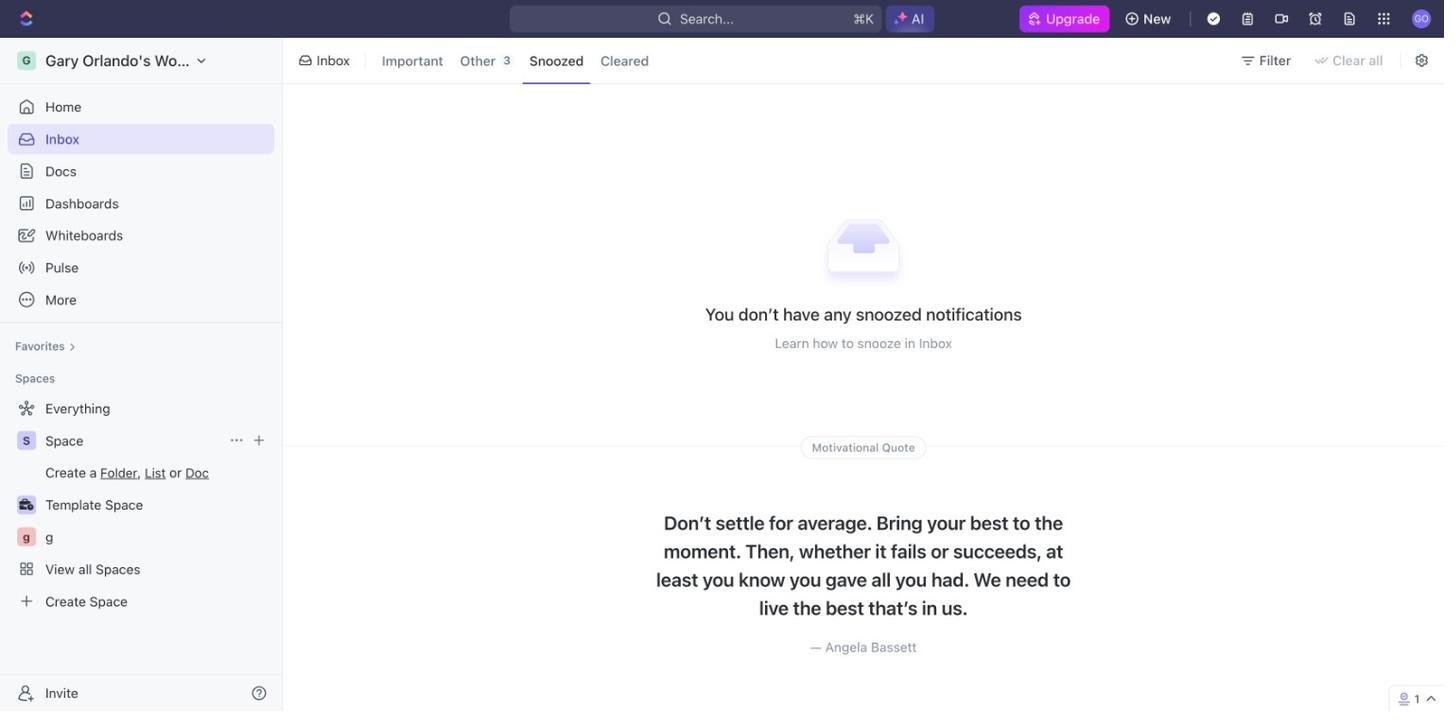 Task type: locate. For each thing, give the bounding box(es) containing it.
tree inside sidebar navigation
[[8, 393, 274, 617]]

g, , element
[[17, 528, 36, 547]]

tab list
[[372, 34, 660, 87]]

space, , element
[[17, 431, 36, 450]]

sidebar navigation
[[0, 38, 287, 711]]

gary orlando's workspace, , element
[[17, 51, 36, 70]]

business time image
[[19, 499, 34, 511]]

tree
[[8, 393, 274, 617]]



Task type: vqa. For each thing, say whether or not it's contained in the screenshot.
Add to the middle
no



